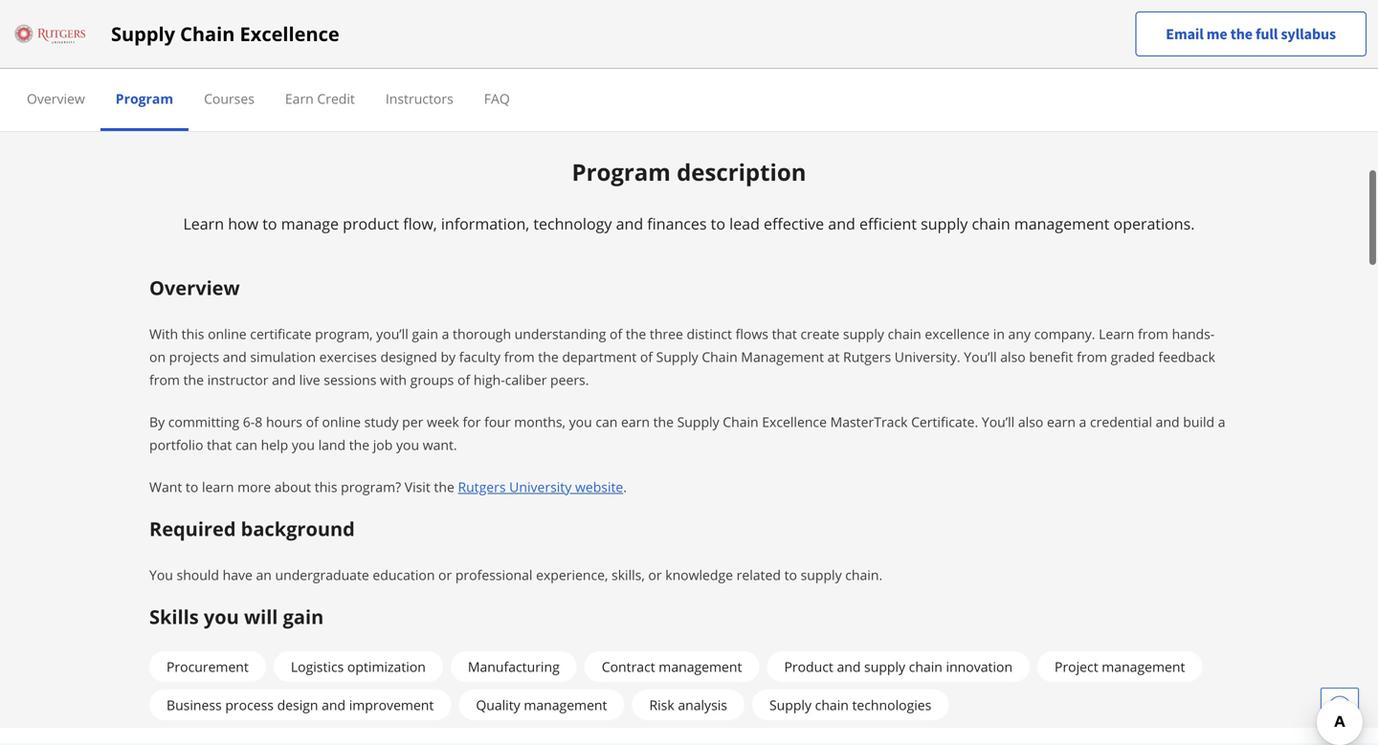 Task type: describe. For each thing, give the bounding box(es) containing it.
company.
[[1035, 325, 1096, 343]]

the down projects
[[183, 371, 204, 389]]

the right visit
[[434, 478, 455, 496]]

want
[[149, 478, 182, 496]]

and up supply chain technologies
[[837, 658, 861, 676]]

logistics optimization
[[291, 658, 426, 676]]

with this online certificate program, you'll gain a thorough understanding of the three distinct flows that create supply chain excellence in any company. learn from hands- on projects and simulation exercises designed by faculty from the department of supply chain management at rutgers university. you'll also benefit from graded feedback from the instructor and live sessions with groups of high-caliber peers.
[[149, 325, 1216, 389]]

skills
[[149, 604, 199, 630]]

and down simulation
[[272, 371, 296, 389]]

professional
[[456, 566, 533, 584]]

a inside the "with this online certificate program, you'll gain a thorough understanding of the three distinct flows that create supply chain excellence in any company. learn from hands- on projects and simulation exercises designed by faculty from the department of supply chain management at rutgers university. you'll also benefit from graded feedback from the instructor and live sessions with groups of high-caliber peers."
[[442, 325, 449, 343]]

four
[[485, 413, 511, 431]]

feedback
[[1159, 348, 1216, 366]]

mastertrack
[[831, 413, 908, 431]]

related
[[737, 566, 781, 584]]

email me the full syllabus button
[[1136, 11, 1367, 56]]

have
[[223, 566, 253, 584]]

months,
[[514, 413, 566, 431]]

flows
[[736, 325, 769, 343]]

instructors
[[386, 90, 454, 108]]

management left operations.
[[1015, 213, 1110, 234]]

department
[[562, 348, 637, 366]]

knowledge
[[666, 566, 733, 584]]

supply up program link at top left
[[111, 21, 175, 47]]

you'll inside the "with this online certificate program, you'll gain a thorough understanding of the three distinct flows that create supply chain excellence in any company. learn from hands- on projects and simulation exercises designed by faculty from the department of supply chain management at rutgers university. you'll also benefit from graded feedback from the instructor and live sessions with groups of high-caliber peers."
[[964, 348, 997, 366]]

skills you will gain
[[149, 604, 324, 630]]

program link
[[116, 90, 173, 108]]

supply down product
[[770, 696, 812, 714]]

earn credit
[[285, 90, 355, 108]]

peers.
[[551, 371, 589, 389]]

program description
[[572, 156, 807, 187]]

faculty
[[459, 348, 501, 366]]

project
[[1055, 658, 1099, 676]]

high-
[[474, 371, 505, 389]]

management
[[741, 348, 824, 366]]

about
[[275, 478, 311, 496]]

the left three
[[626, 325, 647, 343]]

exercises
[[319, 348, 377, 366]]

courses link
[[204, 90, 255, 108]]

flow,
[[403, 213, 437, 234]]

land
[[318, 436, 346, 454]]

optimization
[[347, 658, 426, 676]]

the inside button
[[1231, 24, 1253, 44]]

required background
[[149, 516, 355, 542]]

credit
[[317, 90, 355, 108]]

earn
[[285, 90, 314, 108]]

hands-
[[1172, 325, 1215, 343]]

2 earn from the left
[[1047, 413, 1076, 431]]

6-
[[243, 413, 255, 431]]

technology
[[534, 213, 612, 234]]

email
[[1166, 24, 1204, 44]]

the down the "with this online certificate program, you'll gain a thorough understanding of the three distinct flows that create supply chain excellence in any company. learn from hands- on projects and simulation exercises designed by faculty from the department of supply chain management at rutgers university. you'll also benefit from graded feedback from the instructor and live sessions with groups of high-caliber peers."
[[654, 413, 674, 431]]

portfolio
[[149, 436, 203, 454]]

hours
[[266, 413, 303, 431]]

skills,
[[612, 566, 645, 584]]

of down three
[[640, 348, 653, 366]]

university
[[510, 478, 572, 496]]

supply right efficient
[[921, 213, 968, 234]]

efficient
[[860, 213, 917, 234]]

program for program link at top left
[[116, 90, 173, 108]]

faq link
[[484, 90, 510, 108]]

supply up technologies
[[865, 658, 906, 676]]

0 horizontal spatial rutgers
[[458, 478, 506, 496]]

at
[[828, 348, 840, 366]]

earn credit link
[[285, 90, 355, 108]]

1 earn from the left
[[621, 413, 650, 431]]

program,
[[315, 325, 373, 343]]

and inside by committing 6-8 hours of online study per week for four months, you can earn the supply chain excellence mastertrack certificate. you'll also earn a credential and build a portfolio that can help you land the job you want.
[[1156, 413, 1180, 431]]

with
[[380, 371, 407, 389]]

from up graded
[[1138, 325, 1169, 343]]

simulation
[[250, 348, 316, 366]]

you left will
[[204, 604, 239, 630]]

you down per
[[396, 436, 419, 454]]

0 horizontal spatial gain
[[283, 604, 324, 630]]

any
[[1009, 325, 1031, 343]]

overview inside certificate menu element
[[27, 90, 85, 108]]

lead
[[730, 213, 760, 234]]

contract management
[[602, 658, 742, 676]]

from down "company." on the top of the page
[[1077, 348, 1108, 366]]

rutgers campus image
[[712, 0, 1344, 20]]

supply inside by committing 6-8 hours of online study per week for four months, you can earn the supply chain excellence mastertrack certificate. you'll also earn a credential and build a portfolio that can help you land the job you want.
[[677, 413, 720, 431]]

.
[[624, 478, 627, 496]]

0 horizontal spatial can
[[235, 436, 258, 454]]

three
[[650, 325, 683, 343]]

from down on
[[149, 371, 180, 389]]

online inside by committing 6-8 hours of online study per week for four months, you can earn the supply chain excellence mastertrack certificate. you'll also earn a credential and build a portfolio that can help you land the job you want.
[[322, 413, 361, 431]]

required
[[149, 516, 236, 542]]

manage
[[281, 213, 339, 234]]

build
[[1184, 413, 1215, 431]]

quality
[[476, 696, 521, 714]]

program for program description
[[572, 156, 671, 187]]

by committing 6-8 hours of online study per week for four months, you can earn the supply chain excellence mastertrack certificate. you'll also earn a credential and build a portfolio that can help you land the job you want.
[[149, 413, 1226, 454]]

help center image
[[1329, 696, 1352, 719]]

supply chain excellence
[[111, 21, 340, 47]]

faq
[[484, 90, 510, 108]]

thorough
[[453, 325, 511, 343]]

learn
[[202, 478, 234, 496]]

risk analysis
[[650, 696, 728, 714]]

credential
[[1090, 413, 1153, 431]]

business process design and improvement
[[167, 696, 434, 714]]

2 horizontal spatial a
[[1219, 413, 1226, 431]]

supply left "chain."
[[801, 566, 842, 584]]

1 or from the left
[[439, 566, 452, 584]]

gain inside the "with this online certificate program, you'll gain a thorough understanding of the three distinct flows that create supply chain excellence in any company. learn from hands- on projects and simulation exercises designed by faculty from the department of supply chain management at rutgers university. you'll also benefit from graded feedback from the instructor and live sessions with groups of high-caliber peers."
[[412, 325, 438, 343]]

management for contract management
[[659, 658, 742, 676]]

to left lead
[[711, 213, 726, 234]]

to right how
[[263, 213, 277, 234]]

benefit
[[1030, 348, 1074, 366]]

an
[[256, 566, 272, 584]]

risk
[[650, 696, 675, 714]]

description
[[677, 156, 807, 187]]

also inside the "with this online certificate program, you'll gain a thorough understanding of the three distinct flows that create supply chain excellence in any company. learn from hands- on projects and simulation exercises designed by faculty from the department of supply chain management at rutgers university. you'll also benefit from graded feedback from the instructor and live sessions with groups of high-caliber peers."
[[1001, 348, 1026, 366]]

excellence inside by committing 6-8 hours of online study per week for four months, you can earn the supply chain excellence mastertrack certificate. you'll also earn a credential and build a portfolio that can help you land the job you want.
[[762, 413, 827, 431]]

that inside the "with this online certificate program, you'll gain a thorough understanding of the three distinct flows that create supply chain excellence in any company. learn from hands- on projects and simulation exercises designed by faculty from the department of supply chain management at rutgers university. you'll also benefit from graded feedback from the instructor and live sessions with groups of high-caliber peers."
[[772, 325, 797, 343]]

1 vertical spatial this
[[315, 478, 338, 496]]

that inside by committing 6-8 hours of online study per week for four months, you can earn the supply chain excellence mastertrack certificate. you'll also earn a credential and build a portfolio that can help you land the job you want.
[[207, 436, 232, 454]]

of inside by committing 6-8 hours of online study per week for four months, you can earn the supply chain excellence mastertrack certificate. you'll also earn a credential and build a portfolio that can help you land the job you want.
[[306, 413, 319, 431]]

caliber
[[505, 371, 547, 389]]

certificate
[[250, 325, 312, 343]]

want to learn more about this program? visit the rutgers university website .
[[149, 478, 627, 496]]



Task type: locate. For each thing, give the bounding box(es) containing it.
a up "by"
[[442, 325, 449, 343]]

supply down three
[[656, 348, 699, 366]]

project management
[[1055, 658, 1186, 676]]

a left credential
[[1080, 413, 1087, 431]]

0 horizontal spatial excellence
[[240, 21, 340, 47]]

1 vertical spatial that
[[207, 436, 232, 454]]

undergraduate
[[275, 566, 369, 584]]

supply inside the "with this online certificate program, you'll gain a thorough understanding of the three distinct flows that create supply chain excellence in any company. learn from hands- on projects and simulation exercises designed by faculty from the department of supply chain management at rutgers university. you'll also benefit from graded feedback from the instructor and live sessions with groups of high-caliber peers."
[[843, 325, 885, 343]]

the
[[1231, 24, 1253, 44], [626, 325, 647, 343], [538, 348, 559, 366], [183, 371, 204, 389], [654, 413, 674, 431], [349, 436, 370, 454], [434, 478, 455, 496]]

1 vertical spatial learn
[[1099, 325, 1135, 343]]

overview down rutgers university image
[[27, 90, 85, 108]]

2 or from the left
[[649, 566, 662, 584]]

gain right will
[[283, 604, 324, 630]]

this right about
[[315, 478, 338, 496]]

more
[[238, 478, 271, 496]]

this up projects
[[182, 325, 204, 343]]

you'll
[[964, 348, 997, 366], [982, 413, 1015, 431]]

me
[[1207, 24, 1228, 44]]

certificate menu element
[[11, 69, 1367, 131]]

overview link
[[27, 90, 85, 108]]

1 horizontal spatial earn
[[1047, 413, 1076, 431]]

0 vertical spatial overview
[[27, 90, 85, 108]]

help
[[261, 436, 288, 454]]

sessions
[[324, 371, 377, 389]]

you should have an undergraduate education or professional experience, skills, or knowledge related to supply chain.
[[149, 566, 883, 584]]

0 vertical spatial you'll
[[964, 348, 997, 366]]

the right me
[[1231, 24, 1253, 44]]

product
[[343, 213, 399, 234]]

program up 'technology'
[[572, 156, 671, 187]]

1 horizontal spatial overview
[[149, 275, 240, 301]]

1 vertical spatial you'll
[[982, 413, 1015, 431]]

online inside the "with this online certificate program, you'll gain a thorough understanding of the three distinct flows that create supply chain excellence in any company. learn from hands- on projects and simulation exercises designed by faculty from the department of supply chain management at rutgers university. you'll also benefit from graded feedback from the instructor and live sessions with groups of high-caliber peers."
[[208, 325, 247, 343]]

1 vertical spatial program
[[572, 156, 671, 187]]

earn
[[621, 413, 650, 431], [1047, 413, 1076, 431]]

management right project
[[1102, 658, 1186, 676]]

and left build
[[1156, 413, 1180, 431]]

this
[[182, 325, 204, 343], [315, 478, 338, 496]]

you
[[569, 413, 592, 431], [292, 436, 315, 454], [396, 436, 419, 454], [204, 604, 239, 630]]

you'll right certificate.
[[982, 413, 1015, 431]]

and
[[616, 213, 644, 234], [828, 213, 856, 234], [223, 348, 247, 366], [272, 371, 296, 389], [1156, 413, 1180, 431], [837, 658, 861, 676], [322, 696, 346, 714]]

of up "department"
[[610, 325, 623, 343]]

background
[[241, 516, 355, 542]]

you'll
[[376, 325, 409, 343]]

1 vertical spatial excellence
[[762, 413, 827, 431]]

management for quality management
[[524, 696, 607, 714]]

0 horizontal spatial or
[[439, 566, 452, 584]]

understanding
[[515, 325, 606, 343]]

live
[[299, 371, 320, 389]]

1 vertical spatial overview
[[149, 275, 240, 301]]

website
[[575, 478, 624, 496]]

supply chain technologies
[[770, 696, 932, 714]]

chain inside the "with this online certificate program, you'll gain a thorough understanding of the three distinct flows that create supply chain excellence in any company. learn from hands- on projects and simulation exercises designed by faculty from the department of supply chain management at rutgers university. you'll also benefit from graded feedback from the instructor and live sessions with groups of high-caliber peers."
[[888, 325, 922, 343]]

or right education
[[439, 566, 452, 584]]

for
[[463, 413, 481, 431]]

1 vertical spatial online
[[322, 413, 361, 431]]

0 vertical spatial that
[[772, 325, 797, 343]]

that
[[772, 325, 797, 343], [207, 436, 232, 454]]

0 vertical spatial also
[[1001, 348, 1026, 366]]

learn inside the "with this online certificate program, you'll gain a thorough understanding of the three distinct flows that create supply chain excellence in any company. learn from hands- on projects and simulation exercises designed by faculty from the department of supply chain management at rutgers university. you'll also benefit from graded feedback from the instructor and live sessions with groups of high-caliber peers."
[[1099, 325, 1135, 343]]

management up analysis
[[659, 658, 742, 676]]

0 horizontal spatial program
[[116, 90, 173, 108]]

1 vertical spatial rutgers
[[458, 478, 506, 496]]

create
[[801, 325, 840, 343]]

0 vertical spatial can
[[596, 413, 618, 431]]

1 horizontal spatial this
[[315, 478, 338, 496]]

manufacturing
[[468, 658, 560, 676]]

also down any
[[1001, 348, 1026, 366]]

learn up graded
[[1099, 325, 1135, 343]]

gain up designed
[[412, 325, 438, 343]]

email me the full syllabus
[[1166, 24, 1337, 44]]

rutgers left university
[[458, 478, 506, 496]]

operations.
[[1114, 213, 1195, 234]]

product
[[785, 658, 834, 676]]

1 horizontal spatial gain
[[412, 325, 438, 343]]

design
[[277, 696, 318, 714]]

supply down the "with this online certificate program, you'll gain a thorough understanding of the three distinct flows that create supply chain excellence in any company. learn from hands- on projects and simulation exercises designed by faculty from the department of supply chain management at rutgers university. you'll also benefit from graded feedback from the instructor and live sessions with groups of high-caliber peers."
[[677, 413, 720, 431]]

also down benefit
[[1019, 413, 1044, 431]]

1 horizontal spatial rutgers
[[844, 348, 892, 366]]

management
[[1015, 213, 1110, 234], [659, 658, 742, 676], [1102, 658, 1186, 676], [524, 696, 607, 714]]

0 horizontal spatial this
[[182, 325, 204, 343]]

rutgers university image
[[11, 19, 88, 49]]

online up projects
[[208, 325, 247, 343]]

and right design
[[322, 696, 346, 714]]

overview
[[27, 90, 85, 108], [149, 275, 240, 301]]

week
[[427, 413, 459, 431]]

committing
[[168, 413, 240, 431]]

business
[[167, 696, 222, 714]]

you
[[149, 566, 173, 584]]

of right hours
[[306, 413, 319, 431]]

1 vertical spatial chain
[[702, 348, 738, 366]]

per
[[402, 413, 423, 431]]

finances
[[648, 213, 707, 234]]

excellence up earn
[[240, 21, 340, 47]]

program left courses link on the left of the page
[[116, 90, 173, 108]]

also inside by committing 6-8 hours of online study per week for four months, you can earn the supply chain excellence mastertrack certificate. you'll also earn a credential and build a portfolio that can help you land the job you want.
[[1019, 413, 1044, 431]]

to right the 'related'
[[785, 566, 798, 584]]

that down committing
[[207, 436, 232, 454]]

1 horizontal spatial program
[[572, 156, 671, 187]]

management down manufacturing
[[524, 696, 607, 714]]

0 vertical spatial excellence
[[240, 21, 340, 47]]

excellence down management
[[762, 413, 827, 431]]

will
[[244, 604, 278, 630]]

1 vertical spatial also
[[1019, 413, 1044, 431]]

or right skills,
[[649, 566, 662, 584]]

university.
[[895, 348, 961, 366]]

in
[[994, 325, 1005, 343]]

that up management
[[772, 325, 797, 343]]

0 horizontal spatial a
[[442, 325, 449, 343]]

from up caliber
[[504, 348, 535, 366]]

overview up with
[[149, 275, 240, 301]]

and left finances
[[616, 213, 644, 234]]

1 horizontal spatial that
[[772, 325, 797, 343]]

0 horizontal spatial overview
[[27, 90, 85, 108]]

program?
[[341, 478, 401, 496]]

how
[[228, 213, 259, 234]]

1 horizontal spatial learn
[[1099, 325, 1135, 343]]

online up land
[[322, 413, 361, 431]]

you'll inside by committing 6-8 hours of online study per week for four months, you can earn the supply chain excellence mastertrack certificate. you'll also earn a credential and build a portfolio that can help you land the job you want.
[[982, 413, 1015, 431]]

0 horizontal spatial learn
[[183, 213, 224, 234]]

of left high-
[[458, 371, 470, 389]]

0 vertical spatial program
[[116, 90, 173, 108]]

distinct
[[687, 325, 732, 343]]

this inside the "with this online certificate program, you'll gain a thorough understanding of the three distinct flows that create supply chain excellence in any company. learn from hands- on projects and simulation exercises designed by faculty from the department of supply chain management at rutgers university. you'll also benefit from graded feedback from the instructor and live sessions with groups of high-caliber peers."
[[182, 325, 204, 343]]

effective
[[764, 213, 824, 234]]

innovation
[[946, 658, 1013, 676]]

supply inside the "with this online certificate program, you'll gain a thorough understanding of the three distinct flows that create supply chain excellence in any company. learn from hands- on projects and simulation exercises designed by faculty from the department of supply chain management at rutgers university. you'll also benefit from graded feedback from the instructor and live sessions with groups of high-caliber peers."
[[656, 348, 699, 366]]

projects
[[169, 348, 219, 366]]

1 horizontal spatial online
[[322, 413, 361, 431]]

a
[[442, 325, 449, 343], [1080, 413, 1087, 431], [1219, 413, 1226, 431]]

you left land
[[292, 436, 315, 454]]

learn how to manage product flow, information, technology and finances to lead effective and efficient supply chain management operations.
[[183, 213, 1195, 234]]

and up the instructor
[[223, 348, 247, 366]]

by
[[441, 348, 456, 366]]

chain inside by committing 6-8 hours of online study per week for four months, you can earn the supply chain excellence mastertrack certificate. you'll also earn a credential and build a portfolio that can help you land the job you want.
[[723, 413, 759, 431]]

technologies
[[853, 696, 932, 714]]

chain inside the "with this online certificate program, you'll gain a thorough understanding of the three distinct flows that create supply chain excellence in any company. learn from hands- on projects and simulation exercises designed by faculty from the department of supply chain management at rutgers university. you'll also benefit from graded feedback from the instructor and live sessions with groups of high-caliber peers."
[[702, 348, 738, 366]]

experience,
[[536, 566, 608, 584]]

can down "6-"
[[235, 436, 258, 454]]

to
[[263, 213, 277, 234], [711, 213, 726, 234], [186, 478, 198, 496], [785, 566, 798, 584]]

0 vertical spatial gain
[[412, 325, 438, 343]]

want.
[[423, 436, 457, 454]]

2 vertical spatial chain
[[723, 413, 759, 431]]

excellence
[[925, 325, 990, 343]]

the left job
[[349, 436, 370, 454]]

0 vertical spatial chain
[[180, 21, 235, 47]]

logistics
[[291, 658, 344, 676]]

you'll down in
[[964, 348, 997, 366]]

0 horizontal spatial earn
[[621, 413, 650, 431]]

chain.
[[846, 566, 883, 584]]

learn left how
[[183, 213, 224, 234]]

earn up .
[[621, 413, 650, 431]]

you right months,
[[569, 413, 592, 431]]

0 vertical spatial learn
[[183, 213, 224, 234]]

chain down distinct
[[702, 348, 738, 366]]

with
[[149, 325, 178, 343]]

can down "department"
[[596, 413, 618, 431]]

1 vertical spatial can
[[235, 436, 258, 454]]

earn left credential
[[1047, 413, 1076, 431]]

rutgers inside the "with this online certificate program, you'll gain a thorough understanding of the three distinct flows that create supply chain excellence in any company. learn from hands- on projects and simulation exercises designed by faculty from the department of supply chain management at rutgers university. you'll also benefit from graded feedback from the instructor and live sessions with groups of high-caliber peers."
[[844, 348, 892, 366]]

1 horizontal spatial a
[[1080, 413, 1087, 431]]

to left learn
[[186, 478, 198, 496]]

contract
[[602, 658, 656, 676]]

1 horizontal spatial can
[[596, 413, 618, 431]]

0 vertical spatial online
[[208, 325, 247, 343]]

1 horizontal spatial or
[[649, 566, 662, 584]]

education
[[373, 566, 435, 584]]

groups
[[410, 371, 454, 389]]

quality management
[[476, 696, 607, 714]]

program inside certificate menu element
[[116, 90, 173, 108]]

0 vertical spatial rutgers
[[844, 348, 892, 366]]

excellence
[[240, 21, 340, 47], [762, 413, 827, 431]]

process
[[225, 696, 274, 714]]

a right build
[[1219, 413, 1226, 431]]

from
[[1138, 325, 1169, 343], [504, 348, 535, 366], [1077, 348, 1108, 366], [149, 371, 180, 389]]

rutgers right at
[[844, 348, 892, 366]]

syllabus
[[1281, 24, 1337, 44]]

the down the understanding
[[538, 348, 559, 366]]

management for project management
[[1102, 658, 1186, 676]]

full
[[1256, 24, 1279, 44]]

supply right create
[[843, 325, 885, 343]]

and left efficient
[[828, 213, 856, 234]]

0 vertical spatial this
[[182, 325, 204, 343]]

1 vertical spatial gain
[[283, 604, 324, 630]]

learn
[[183, 213, 224, 234], [1099, 325, 1135, 343]]

chain down management
[[723, 413, 759, 431]]

0 horizontal spatial that
[[207, 436, 232, 454]]

job
[[373, 436, 393, 454]]

1 horizontal spatial excellence
[[762, 413, 827, 431]]

designed
[[381, 348, 437, 366]]

by
[[149, 413, 165, 431]]

chain up 'courses'
[[180, 21, 235, 47]]

instructor
[[207, 371, 269, 389]]

0 horizontal spatial online
[[208, 325, 247, 343]]

visit
[[405, 478, 431, 496]]

instructors link
[[386, 90, 454, 108]]

improvement
[[349, 696, 434, 714]]



Task type: vqa. For each thing, say whether or not it's contained in the screenshot.
bottommost the Project
no



